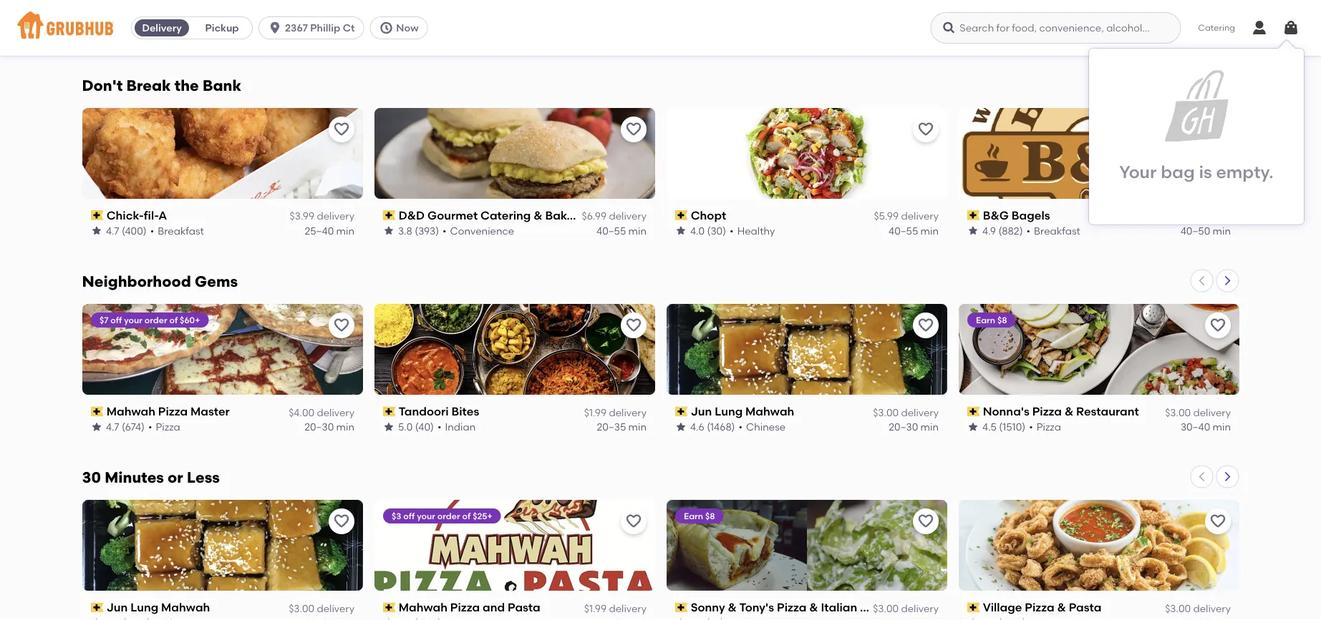 Task type: describe. For each thing, give the bounding box(es) containing it.
(400)
[[121, 225, 146, 237]]

nonna's pizza & restaurant
[[983, 405, 1139, 419]]

break
[[126, 76, 171, 95]]

sonny & tony's pizza & italian restaurant logo image
[[666, 500, 947, 591]]

(40) for tandoori bites logo subscription pass image
[[415, 421, 434, 433]]

$5.99 delivery
[[874, 210, 938, 222]]

caret left icon image for less
[[1196, 472, 1208, 483]]

is
[[1199, 162, 1212, 183]]

b&g bagels
[[983, 209, 1050, 223]]

sonny & tony's pizza & italian restaurant
[[690, 601, 923, 615]]

svg image
[[942, 21, 956, 35]]

mahwah inside jun lung mahwah link
[[453, 12, 502, 26]]

$3.99 for $3.99 delivery min
[[874, 14, 898, 26]]

$60+
[[179, 315, 200, 325]]

or
[[168, 469, 183, 487]]

star icon image for mahwah pizza and pasta logo
[[383, 617, 394, 621]]

20–35 for tandoori bites logo subscription pass image
[[596, 421, 626, 433]]

subscription pass image for chestnut deli & catering
[[967, 14, 980, 24]]

• for tandoori bites logo
[[437, 421, 441, 433]]

$6.99 delivery
[[581, 210, 646, 222]]

of for master
[[169, 315, 177, 325]]

subscription pass image for mahwah pizza master
[[91, 407, 103, 417]]

30
[[82, 469, 101, 487]]

0 horizontal spatial 4.6
[[398, 29, 412, 41]]

4.7 (400)
[[106, 225, 146, 237]]

0 vertical spatial $1.99
[[292, 14, 314, 26]]

40–55 for catering
[[1181, 29, 1210, 41]]

tony's
[[739, 601, 774, 615]]

pickup button
[[192, 16, 252, 39]]

1 horizontal spatial 5.0 (40)
[[398, 421, 434, 433]]

lung for top jun lung mahwah  logo
[[714, 405, 742, 419]]

ct
[[343, 22, 355, 34]]

• pizza for mahwah
[[148, 421, 180, 433]]

svg image inside 2367 phillip ct button
[[268, 21, 282, 35]]

the
[[175, 76, 199, 95]]

fil-
[[143, 209, 158, 223]]

main navigation navigation
[[0, 0, 1321, 56]]

village pizza & pasta logo image
[[959, 500, 1239, 591]]

healthy
[[737, 225, 775, 237]]

mahwah pizza master
[[106, 405, 229, 419]]

gems
[[195, 273, 238, 291]]

nonna's pizza & restaurant logo image
[[959, 304, 1239, 395]]

delivery for "nonna's pizza & restaurant logo"
[[1193, 406, 1231, 419]]

0 vertical spatial 5.0
[[106, 29, 120, 41]]

earn $8 for sonny
[[684, 511, 715, 521]]

2367 phillip ct button
[[259, 16, 370, 39]]

breakfast for a
[[157, 225, 204, 237]]

3.8
[[398, 225, 412, 237]]

$3.99 delivery min
[[874, 14, 938, 41]]

4.9 (882)
[[982, 225, 1023, 237]]

2 horizontal spatial jun
[[690, 405, 712, 419]]

(30)
[[707, 225, 726, 237]]

• for d&d gourmet catering & bakery logo
[[442, 225, 446, 237]]

a
[[158, 209, 167, 223]]

convenience
[[450, 225, 514, 237]]

0 vertical spatial (1468)
[[414, 29, 443, 41]]

breakfast down bagels
[[1034, 225, 1080, 237]]

20–30 for mahwah pizza master
[[304, 421, 334, 433]]

bagels
[[1011, 209, 1050, 223]]

$3.99 delivery
[[289, 210, 354, 222]]

nonna's
[[983, 405, 1029, 419]]

now button
[[370, 16, 434, 39]]

star icon image for top jun lung mahwah  logo
[[675, 421, 686, 433]]

$3 off your order of $25+
[[391, 511, 492, 521]]

and
[[482, 601, 505, 615]]

1 vertical spatial indian
[[445, 421, 475, 433]]

pickup
[[205, 22, 239, 34]]

(393)
[[414, 225, 439, 237]]

jun lung mahwah link
[[383, 11, 646, 28]]

0 vertical spatial jun lung mahwah  logo image
[[666, 304, 947, 395]]

caret right icon image for neighborhood gems
[[1222, 275, 1233, 287]]

4.0 (30)
[[690, 225, 726, 237]]

don't break the bank
[[82, 76, 241, 95]]

village pizza & pasta
[[983, 601, 1101, 615]]

& right village
[[1057, 601, 1066, 615]]

subscription pass image for chick-fil-a
[[91, 211, 103, 221]]

neighborhood gems
[[82, 273, 238, 291]]

subscription pass image for nonna's pizza & restaurant
[[967, 407, 980, 417]]

$7 off your order of $60+
[[99, 315, 200, 325]]

subscription pass image for mahwah pizza and pasta logo
[[383, 603, 395, 613]]

star icon image for "b&g bagels logo" in the right top of the page
[[967, 225, 979, 237]]

delivery for village pizza & pasta logo
[[1193, 602, 1231, 615]]

0 horizontal spatial jun
[[106, 601, 127, 615]]

delivery for tandoori bites logo
[[609, 406, 646, 419]]

4.7 (674)
[[106, 421, 144, 433]]

$4.00
[[288, 406, 314, 419]]

catering button
[[1188, 12, 1245, 44]]

your for mahwah pizza and pasta
[[417, 511, 435, 521]]

deli
[[1037, 12, 1059, 26]]

$3.00 for pizza
[[873, 602, 898, 615]]

• chinese
[[738, 421, 785, 433]]

$4.00 delivery
[[288, 406, 354, 419]]

& left 'italian' at the bottom right of the page
[[809, 601, 818, 615]]

delivery for chopt logo
[[901, 210, 938, 222]]

& right sonny
[[728, 601, 736, 615]]

3.8 (393)
[[398, 225, 439, 237]]

pasta for mahwah pizza and pasta
[[507, 601, 540, 615]]

1 vertical spatial 4.6 (1468)
[[690, 421, 735, 433]]

• pizza for nonna's
[[1029, 421, 1061, 433]]

bites for tandoori bites logo subscription pass image
[[451, 405, 479, 419]]

& right deli
[[1062, 12, 1070, 26]]

delivery for chick-fil-a logo
[[316, 210, 354, 222]]

your
[[1120, 162, 1157, 183]]

1 vertical spatial • indian
[[437, 421, 475, 433]]

chick-fil-a logo image
[[82, 108, 363, 199]]

save this restaurant image for 20–30
[[917, 317, 934, 334]]

$25+
[[472, 511, 492, 521]]

30–40 min
[[1180, 421, 1231, 433]]

0 horizontal spatial indian
[[153, 29, 183, 41]]

1 horizontal spatial 40–55
[[888, 225, 918, 237]]

delivery button
[[132, 16, 192, 39]]

save this restaurant image for 25–40
[[333, 121, 350, 138]]

chestnut
[[983, 12, 1034, 26]]

1 vertical spatial 4.6
[[690, 421, 704, 433]]

earn for nonna's pizza & restaurant
[[976, 315, 995, 325]]

pizza right village
[[1025, 601, 1054, 615]]

$5.99
[[874, 210, 898, 222]]

4.0
[[690, 225, 704, 237]]

(1510)
[[999, 421, 1025, 433]]

minutes
[[105, 469, 164, 487]]

subscription pass image for tandoori bites logo
[[383, 407, 395, 417]]

delivery for sonny & tony's pizza & italian restaurant logo
[[901, 602, 938, 615]]

min for top jun lung mahwah  logo
[[920, 421, 938, 433]]

mahwah pizza and pasta
[[398, 601, 540, 615]]

25–40
[[304, 225, 334, 237]]

mahwah pizza master logo image
[[82, 304, 363, 395]]

• breakfast for bagels
[[1026, 225, 1080, 237]]

$3
[[391, 511, 401, 521]]

4.5
[[982, 421, 996, 433]]

2367 phillip ct
[[285, 22, 355, 34]]

2367
[[285, 22, 308, 34]]

20–35 min for tandoori bites logo subscription pass image
[[596, 421, 646, 433]]

1 horizontal spatial restaurant
[[1076, 405, 1139, 419]]

chick-fil-a
[[106, 209, 167, 223]]

1 vertical spatial 5.0
[[398, 421, 412, 433]]

min for chick-fil-a logo
[[336, 225, 354, 237]]

$6.00
[[1165, 210, 1191, 222]]

25–40 min
[[304, 225, 354, 237]]

0 vertical spatial tandoori
[[106, 12, 156, 26]]

breakfast for &
[[1022, 29, 1068, 41]]

subscription pass image for chopt logo
[[675, 211, 688, 221]]

chopt logo image
[[666, 108, 947, 199]]

0 horizontal spatial jun lung mahwah  logo image
[[82, 500, 363, 591]]

$3.00 delivery for pasta
[[1165, 602, 1231, 615]]

$8 for sonny
[[705, 511, 715, 521]]

min for tandoori bites logo
[[628, 421, 646, 433]]

$3.99 delivery link
[[675, 11, 938, 28]]

save this restaurant image for 40–50
[[1209, 121, 1226, 138]]

$7
[[99, 315, 108, 325]]

(674)
[[121, 421, 144, 433]]

• healthy
[[729, 225, 775, 237]]

caret right icon image for 30 minutes or less
[[1222, 472, 1233, 483]]

2 vertical spatial jun lung mahwah
[[106, 601, 210, 615]]

less
[[187, 469, 220, 487]]

subscription pass image for b&g bagels
[[967, 211, 980, 221]]

of for and
[[462, 511, 470, 521]]

chopt
[[690, 209, 726, 223]]

40–55 for &
[[596, 225, 626, 237]]

0 horizontal spatial • indian
[[145, 29, 183, 41]]

0 horizontal spatial restaurant
[[860, 601, 923, 615]]

mahwah pizza and pasta logo image
[[374, 500, 655, 591]]

chick-
[[106, 209, 143, 223]]

bakery
[[545, 209, 584, 223]]

don't
[[82, 76, 123, 95]]

$3.99 for $3.99 delivery
[[289, 210, 314, 222]]

earn for sonny & tony's pizza & italian restaurant
[[684, 511, 703, 521]]

chinese
[[746, 421, 785, 433]]

jun lung mahwah inside jun lung mahwah link
[[398, 12, 502, 26]]

bag
[[1161, 162, 1195, 183]]



Task type: locate. For each thing, give the bounding box(es) containing it.
order
[[144, 315, 167, 325], [437, 511, 460, 521]]

1 horizontal spatial tandoori bites
[[398, 405, 479, 419]]

2 caret right icon image from the top
[[1222, 472, 1233, 483]]

4.9
[[982, 225, 996, 237]]

$6.00 delivery
[[1165, 210, 1231, 222]]

min
[[336, 29, 354, 41], [920, 29, 938, 41], [1212, 29, 1231, 41], [336, 225, 354, 237], [628, 225, 646, 237], [920, 225, 938, 237], [1212, 225, 1231, 237], [336, 421, 354, 433], [628, 421, 646, 433], [920, 421, 938, 433], [1212, 421, 1231, 433]]

$1.99
[[292, 14, 314, 26], [584, 406, 606, 419], [584, 602, 606, 615]]

2 vertical spatial jun
[[106, 601, 127, 615]]

subscription pass image left chick-
[[91, 211, 103, 221]]

subscription pass image left delivery
[[91, 14, 103, 24]]

• breakfast for deli
[[1014, 29, 1068, 41]]

0 horizontal spatial earn $8
[[684, 511, 715, 521]]

0 vertical spatial 20–35
[[304, 29, 334, 41]]

min for mahwah pizza master logo
[[336, 421, 354, 433]]

tandoori bites logo image
[[374, 304, 655, 395]]

caret left icon image down the 40–50 min
[[1196, 275, 1208, 287]]

lung
[[422, 12, 450, 26], [714, 405, 742, 419], [130, 601, 158, 615]]

subscription pass image
[[383, 211, 395, 221], [675, 211, 688, 221], [383, 407, 395, 417], [675, 407, 688, 417], [91, 603, 103, 613], [383, 603, 395, 613], [675, 603, 688, 613]]

pizza left master
[[158, 405, 187, 419]]

1 caret right icon image from the top
[[1222, 275, 1233, 287]]

1 vertical spatial $3.99
[[289, 210, 314, 222]]

20–30 min for mahwah pizza master
[[304, 421, 354, 433]]

• pizza down mahwah pizza master
[[148, 421, 180, 433]]

40–55 min for catering
[[1181, 29, 1231, 41]]

svg image
[[1251, 19, 1268, 37], [1283, 19, 1300, 37], [268, 21, 282, 35], [379, 21, 393, 35]]

order for master
[[144, 315, 167, 325]]

pasta for village pizza & pasta
[[1069, 601, 1101, 615]]

catering right deli
[[1073, 12, 1124, 26]]

0 vertical spatial lung
[[422, 12, 450, 26]]

0 vertical spatial your
[[124, 315, 142, 325]]

1 vertical spatial earn $8
[[684, 511, 715, 521]]

star icon image for tandoori bites logo
[[383, 421, 394, 433]]

1 vertical spatial order
[[437, 511, 460, 521]]

pizza down mahwah pizza master
[[155, 421, 180, 433]]

3.7
[[982, 29, 995, 41]]

• breakfast down deli
[[1014, 29, 1068, 41]]

0 vertical spatial caret right icon image
[[1222, 275, 1233, 287]]

min inside $3.99 delivery min
[[920, 29, 938, 41]]

4.7 for neighborhood
[[106, 421, 119, 433]]

$6.99
[[581, 210, 606, 222]]

chestnut deli & catering
[[983, 12, 1124, 26]]

4.6
[[398, 29, 412, 41], [690, 421, 704, 433]]

subscription pass image for jun lung mahwah
[[383, 14, 395, 24]]

(3)
[[998, 29, 1011, 41]]

&
[[1062, 12, 1070, 26], [533, 209, 542, 223], [1064, 405, 1073, 419], [728, 601, 736, 615], [809, 601, 818, 615], [1057, 601, 1066, 615]]

(40) for tandoori bites subscription pass icon
[[123, 29, 141, 41]]

delivery for mahwah pizza and pasta logo
[[609, 602, 646, 615]]

• pizza down nonna's pizza & restaurant
[[1029, 421, 1061, 433]]

40–55 down $7.49 delivery
[[1181, 29, 1210, 41]]

2 pasta from the left
[[1069, 601, 1101, 615]]

earn $8 for nonna's
[[976, 315, 1007, 325]]

pizza down nonna's pizza & restaurant
[[1036, 421, 1061, 433]]

star icon image for chopt logo
[[675, 225, 686, 237]]

star icon image for leftmost jun lung mahwah  logo
[[91, 617, 102, 621]]

• convenience
[[442, 225, 514, 237]]

1 • pizza from the left
[[148, 421, 180, 433]]

20–30 for jun lung mahwah
[[888, 421, 918, 433]]

restaurant down "nonna's pizza & restaurant logo"
[[1076, 405, 1139, 419]]

•
[[145, 29, 149, 41], [1014, 29, 1018, 41], [150, 225, 154, 237], [442, 225, 446, 237], [729, 225, 733, 237], [1026, 225, 1030, 237], [148, 421, 152, 433], [437, 421, 441, 433], [738, 421, 742, 433], [1029, 421, 1033, 433]]

caret left icon image down 30–40 min
[[1196, 472, 1208, 483]]

min for "nonna's pizza & restaurant logo"
[[1212, 421, 1231, 433]]

$3.00 for pasta
[[1165, 602, 1191, 615]]

4.6 right ct
[[398, 29, 412, 41]]

pasta right and
[[507, 601, 540, 615]]

jun lung mahwah  logo image
[[666, 304, 947, 395], [82, 500, 363, 591]]

order left $25+ at left
[[437, 511, 460, 521]]

off for mahwah pizza master
[[110, 315, 122, 325]]

0 vertical spatial bites
[[159, 12, 187, 26]]

0 horizontal spatial pasta
[[507, 601, 540, 615]]

• breakfast for fil-
[[150, 225, 204, 237]]

4.6 left • chinese
[[690, 421, 704, 433]]

order for and
[[437, 511, 460, 521]]

order left '$60+'
[[144, 315, 167, 325]]

0 vertical spatial restaurant
[[1076, 405, 1139, 419]]

min for "b&g bagels logo" in the right top of the page
[[1212, 225, 1231, 237]]

0 horizontal spatial catering
[[480, 209, 531, 223]]

0 horizontal spatial lung
[[130, 601, 158, 615]]

0 vertical spatial $1.99 delivery
[[292, 14, 354, 26]]

subscription pass image for d&d gourmet catering & bakery logo
[[383, 211, 395, 221]]

1 horizontal spatial bites
[[451, 405, 479, 419]]

2 • pizza from the left
[[1029, 421, 1061, 433]]

star icon image for chick-fil-a logo
[[91, 225, 102, 237]]

1 vertical spatial tandoori bites
[[398, 405, 479, 419]]

0 vertical spatial jun
[[398, 12, 419, 26]]

40–50
[[1180, 225, 1210, 237]]

1 vertical spatial earn
[[684, 511, 703, 521]]

0 horizontal spatial 20–30 min
[[304, 421, 354, 433]]

• breakfast down the a
[[150, 225, 204, 237]]

1 horizontal spatial 20–30
[[888, 421, 918, 433]]

1 vertical spatial jun lung mahwah  logo image
[[82, 500, 363, 591]]

(1468)
[[414, 29, 443, 41], [707, 421, 735, 433]]

star icon image for d&d gourmet catering & bakery logo
[[383, 225, 394, 237]]

0 vertical spatial of
[[169, 315, 177, 325]]

• breakfast
[[1014, 29, 1068, 41], [150, 225, 204, 237], [1026, 225, 1080, 237]]

40–55 min
[[1181, 29, 1231, 41], [596, 225, 646, 237], [888, 225, 938, 237]]

pasta down village pizza & pasta logo
[[1069, 601, 1101, 615]]

your bag is empty.
[[1120, 162, 1274, 183]]

0 vertical spatial • indian
[[145, 29, 183, 41]]

subscription pass image left "b&g"
[[967, 211, 980, 221]]

1 vertical spatial jun
[[690, 405, 712, 419]]

1 horizontal spatial jun lung mahwah
[[398, 12, 502, 26]]

• pizza
[[148, 421, 180, 433], [1029, 421, 1061, 433]]

1 vertical spatial tandoori
[[398, 405, 448, 419]]

40–55 down "$6.99 delivery"
[[596, 225, 626, 237]]

40–55 min down $7.49 delivery
[[1181, 29, 1231, 41]]

$1.99 delivery for 30 minutes or less
[[584, 602, 646, 615]]

1 vertical spatial 5.0 (40)
[[398, 421, 434, 433]]

20–35 min for tandoori bites subscription pass icon
[[304, 29, 354, 41]]

1 20–30 min from the left
[[304, 421, 354, 433]]

subscription pass image right svg icon at the right of page
[[967, 14, 980, 24]]

$3.00 delivery for restaurant
[[1165, 406, 1231, 419]]

1 pasta from the left
[[507, 601, 540, 615]]

$3.99 left svg icon at the right of page
[[874, 14, 898, 26]]

20–30
[[304, 421, 334, 433], [888, 421, 918, 433]]

1 horizontal spatial order
[[437, 511, 460, 521]]

breakfast down deli
[[1022, 29, 1068, 41]]

village
[[983, 601, 1022, 615]]

2 horizontal spatial 40–55 min
[[1181, 29, 1231, 41]]

save this restaurant image
[[333, 121, 350, 138], [1209, 121, 1226, 138], [917, 317, 934, 334], [333, 513, 350, 530], [1209, 513, 1226, 530]]

delivery
[[316, 14, 354, 26], [901, 14, 938, 26], [1193, 14, 1231, 26], [316, 210, 354, 222], [609, 210, 646, 222], [901, 210, 938, 222], [1193, 210, 1231, 222], [316, 406, 354, 419], [609, 406, 646, 419], [901, 406, 938, 419], [1193, 406, 1231, 419], [316, 602, 354, 615], [609, 602, 646, 615], [901, 602, 938, 615], [1193, 602, 1231, 615]]

40–55 min down $5.99 delivery
[[888, 225, 938, 237]]

$1.99 delivery for neighborhood gems
[[584, 406, 646, 419]]

40–55 down $5.99 delivery
[[888, 225, 918, 237]]

0 horizontal spatial your
[[124, 315, 142, 325]]

1 vertical spatial of
[[462, 511, 470, 521]]

bank
[[203, 76, 241, 95]]

caret right icon image
[[1222, 275, 1233, 287], [1222, 472, 1233, 483]]

0 horizontal spatial $8
[[705, 511, 715, 521]]

min for d&d gourmet catering & bakery logo
[[628, 225, 646, 237]]

30 minutes or less
[[82, 469, 220, 487]]

catering inside button
[[1198, 22, 1235, 33]]

d&d
[[398, 209, 424, 223]]

30–40
[[1180, 421, 1210, 433]]

1 vertical spatial jun lung mahwah
[[690, 405, 794, 419]]

neighborhood
[[82, 273, 191, 291]]

$8 for nonna's
[[997, 315, 1007, 325]]

d&d gourmet catering & bakery
[[398, 209, 584, 223]]

• for chopt logo
[[729, 225, 733, 237]]

2 caret left icon image from the top
[[1196, 275, 1208, 287]]

subscription pass image
[[91, 14, 103, 24], [383, 14, 395, 24], [967, 14, 980, 24], [91, 211, 103, 221], [967, 211, 980, 221], [91, 407, 103, 417], [967, 407, 980, 417], [967, 603, 980, 613]]

1 horizontal spatial catering
[[1073, 12, 1124, 26]]

caret left icon image
[[1196, 79, 1208, 91], [1196, 275, 1208, 287], [1196, 472, 1208, 483]]

0 horizontal spatial jun lung mahwah
[[106, 601, 210, 615]]

gourmet
[[427, 209, 477, 223]]

1 horizontal spatial • pizza
[[1029, 421, 1061, 433]]

off for mahwah pizza and pasta
[[403, 511, 415, 521]]

20–35
[[304, 29, 334, 41], [596, 421, 626, 433]]

2 20–30 from the left
[[888, 421, 918, 433]]

pizza left and
[[450, 601, 480, 615]]

save this restaurant button
[[328, 117, 354, 142], [621, 117, 646, 142], [913, 117, 938, 142], [1205, 117, 1231, 142], [328, 313, 354, 338], [621, 313, 646, 338], [913, 313, 938, 338], [1205, 313, 1231, 338], [328, 509, 354, 535], [621, 509, 646, 535], [913, 509, 938, 535], [1205, 509, 1231, 535]]

1 horizontal spatial 4.6 (1468)
[[690, 421, 735, 433]]

bites
[[159, 12, 187, 26], [451, 405, 479, 419]]

star icon image for village pizza & pasta logo
[[967, 617, 979, 621]]

0 horizontal spatial tandoori bites
[[106, 12, 187, 26]]

0 horizontal spatial 4.6 (1468)
[[398, 29, 443, 41]]

0 horizontal spatial off
[[110, 315, 122, 325]]

0 vertical spatial caret left icon image
[[1196, 79, 1208, 91]]

d&d gourmet catering & bakery logo image
[[374, 108, 655, 199]]

4.7 left (674)
[[106, 421, 119, 433]]

phillip
[[310, 22, 340, 34]]

1 vertical spatial 20–35 min
[[596, 421, 646, 433]]

& left bakery
[[533, 209, 542, 223]]

0 vertical spatial earn
[[976, 315, 995, 325]]

now
[[396, 22, 419, 34]]

restaurant right 'italian' at the bottom right of the page
[[860, 601, 923, 615]]

1 4.7 from the top
[[106, 225, 119, 237]]

subscription pass image left now
[[383, 14, 395, 24]]

40–55 min down "$6.99 delivery"
[[596, 225, 646, 237]]

20–35 for tandoori bites subscription pass icon
[[304, 29, 334, 41]]

breakfast down the a
[[157, 225, 204, 237]]

1 vertical spatial 4.7
[[106, 421, 119, 433]]

2 vertical spatial caret left icon image
[[1196, 472, 1208, 483]]

sonny
[[690, 601, 725, 615]]

subscription pass image up 30
[[91, 407, 103, 417]]

0 vertical spatial earn $8
[[976, 315, 1007, 325]]

1 vertical spatial off
[[403, 511, 415, 521]]

1 vertical spatial $8
[[705, 511, 715, 521]]

1 horizontal spatial tandoori
[[398, 405, 448, 419]]

$3.99 up 25–40
[[289, 210, 314, 222]]

0 horizontal spatial (40)
[[123, 29, 141, 41]]

3.7 (3)
[[982, 29, 1011, 41]]

b&g bagels logo image
[[959, 108, 1239, 199]]

restaurant
[[1076, 405, 1139, 419], [860, 601, 923, 615]]

your for mahwah pizza master
[[124, 315, 142, 325]]

star icon image for sonny & tony's pizza & italian restaurant logo
[[675, 617, 686, 621]]

2 4.7 from the top
[[106, 421, 119, 433]]

1 vertical spatial (40)
[[415, 421, 434, 433]]

your right $3
[[417, 511, 435, 521]]

4.5 (1510)
[[982, 421, 1025, 433]]

of
[[169, 315, 177, 325], [462, 511, 470, 521]]

0 horizontal spatial bites
[[159, 12, 187, 26]]

empty.
[[1216, 162, 1274, 183]]

0 horizontal spatial of
[[169, 315, 177, 325]]

• for mahwah pizza master logo
[[148, 421, 152, 433]]

4.7 down chick-
[[106, 225, 119, 237]]

delivery for leftmost jun lung mahwah  logo
[[316, 602, 354, 615]]

subscription pass image for village pizza & pasta
[[967, 603, 980, 613]]

master
[[190, 405, 229, 419]]

20–35 min
[[304, 29, 354, 41], [596, 421, 646, 433]]

$7.49 delivery
[[1168, 14, 1231, 26]]

indian
[[153, 29, 183, 41], [445, 421, 475, 433]]

1 horizontal spatial jun lung mahwah  logo image
[[666, 304, 947, 395]]

20–30 min for jun lung mahwah
[[888, 421, 938, 433]]

delivery for top jun lung mahwah  logo
[[901, 406, 938, 419]]

caret right icon image down the 40–50 min
[[1222, 275, 1233, 287]]

0 vertical spatial jun lung mahwah
[[398, 12, 502, 26]]

40–50 min
[[1180, 225, 1231, 237]]

20–30 min
[[304, 421, 354, 433], [888, 421, 938, 433]]

delivery
[[142, 22, 182, 34]]

0 horizontal spatial earn
[[684, 511, 703, 521]]

1 20–30 from the left
[[304, 421, 334, 433]]

0 vertical spatial 4.6
[[398, 29, 412, 41]]

• indian
[[145, 29, 183, 41], [437, 421, 475, 433]]

delivery for d&d gourmet catering & bakery logo
[[609, 210, 646, 222]]

1 horizontal spatial 40–55 min
[[888, 225, 938, 237]]

2 20–30 min from the left
[[888, 421, 938, 433]]

jun
[[398, 12, 419, 26], [690, 405, 712, 419], [106, 601, 127, 615]]

star icon image for "nonna's pizza & restaurant logo"
[[967, 421, 979, 433]]

catering up convenience
[[480, 209, 531, 223]]

caret left icon image for bank
[[1196, 79, 1208, 91]]

delivery inside $3.99 delivery min
[[901, 14, 938, 26]]

0 horizontal spatial 40–55
[[596, 225, 626, 237]]

catering right "$7.49"
[[1198, 22, 1235, 33]]

1 horizontal spatial off
[[403, 511, 415, 521]]

your bag is empty. tooltip
[[1089, 40, 1304, 225]]

• breakfast down bagels
[[1026, 225, 1080, 237]]

delivery for mahwah pizza master logo
[[316, 406, 354, 419]]

3 caret left icon image from the top
[[1196, 472, 1208, 483]]

1 horizontal spatial of
[[462, 511, 470, 521]]

1 horizontal spatial lung
[[422, 12, 450, 26]]

0 vertical spatial 20–35 min
[[304, 29, 354, 41]]

svg image inside now button
[[379, 21, 393, 35]]

0 vertical spatial order
[[144, 315, 167, 325]]

caret left icon image down catering button
[[1196, 79, 1208, 91]]

• for chick-fil-a logo
[[150, 225, 154, 237]]

0 vertical spatial 4.7
[[106, 225, 119, 237]]

italian
[[821, 601, 857, 615]]

off right $7
[[110, 315, 122, 325]]

0 vertical spatial 5.0 (40)
[[106, 29, 141, 41]]

1 horizontal spatial indian
[[445, 421, 475, 433]]

0 vertical spatial tandoori bites
[[106, 12, 187, 26]]

subscription pass image inside jun lung mahwah link
[[383, 14, 395, 24]]

0 horizontal spatial 20–30
[[304, 421, 334, 433]]

caret right icon image down 30–40 min
[[1222, 472, 1233, 483]]

0 horizontal spatial 20–35
[[304, 29, 334, 41]]

40–55 min for &
[[596, 225, 646, 237]]

jun lung mahwah
[[398, 12, 502, 26], [690, 405, 794, 419], [106, 601, 210, 615]]

pizza right nonna's
[[1032, 405, 1062, 419]]

1 horizontal spatial pasta
[[1069, 601, 1101, 615]]

star icon image
[[91, 29, 102, 41], [383, 29, 394, 41], [967, 29, 979, 41], [91, 225, 102, 237], [383, 225, 394, 237], [675, 225, 686, 237], [967, 225, 979, 237], [91, 421, 102, 433], [383, 421, 394, 433], [675, 421, 686, 433], [967, 421, 979, 433], [91, 617, 102, 621], [383, 617, 394, 621], [675, 617, 686, 621], [967, 617, 979, 621]]

$8
[[997, 315, 1007, 325], [705, 511, 715, 521]]

1 vertical spatial 20–35
[[596, 421, 626, 433]]

$3.00 for restaurant
[[1165, 406, 1191, 419]]

$7.49
[[1168, 14, 1191, 26]]

earn $8
[[976, 315, 1007, 325], [684, 511, 715, 521]]

1 horizontal spatial • indian
[[437, 421, 475, 433]]

1 caret left icon image from the top
[[1196, 79, 1208, 91]]

tandoori
[[106, 12, 156, 26], [398, 405, 448, 419]]

2 horizontal spatial catering
[[1198, 22, 1235, 33]]

1 horizontal spatial earn
[[976, 315, 995, 325]]

$1.99 for 30 minutes or less
[[584, 602, 606, 615]]

$1.99 for neighborhood gems
[[584, 406, 606, 419]]

0 vertical spatial 4.6 (1468)
[[398, 29, 443, 41]]

your right $7
[[124, 315, 142, 325]]

4.7 for don't
[[106, 225, 119, 237]]

1 horizontal spatial 5.0
[[398, 421, 412, 433]]

jun inside jun lung mahwah link
[[398, 12, 419, 26]]

of left $25+ at left
[[462, 511, 470, 521]]

5.0
[[106, 29, 120, 41], [398, 421, 412, 433]]

0 horizontal spatial 5.0 (40)
[[106, 29, 141, 41]]

• for "b&g bagels logo" in the right top of the page
[[1026, 225, 1030, 237]]

lung for leftmost jun lung mahwah  logo
[[130, 601, 158, 615]]

0 horizontal spatial tandoori
[[106, 12, 156, 26]]

min for chopt logo
[[920, 225, 938, 237]]

1 vertical spatial (1468)
[[707, 421, 735, 433]]

2 vertical spatial lung
[[130, 601, 158, 615]]

bites for tandoori bites subscription pass icon
[[159, 12, 187, 26]]

$3.99 inside $3.99 delivery min
[[874, 14, 898, 26]]

off right $3
[[403, 511, 415, 521]]

subscription pass image for tandoori bites
[[91, 14, 103, 24]]

Search for food, convenience, alcohol... search field
[[930, 12, 1181, 44]]

4.7
[[106, 225, 119, 237], [106, 421, 119, 433]]

of left '$60+'
[[169, 315, 177, 325]]

0 horizontal spatial 5.0
[[106, 29, 120, 41]]

1 horizontal spatial 20–30 min
[[888, 421, 938, 433]]

2 horizontal spatial jun lung mahwah
[[690, 405, 794, 419]]

subscription pass image left village
[[967, 603, 980, 613]]

save this restaurant image
[[625, 121, 642, 138], [917, 121, 934, 138], [333, 317, 350, 334], [625, 317, 642, 334], [1209, 317, 1226, 334], [625, 513, 642, 530], [917, 513, 934, 530]]

subscription pass image for sonny & tony's pizza & italian restaurant logo
[[675, 603, 688, 613]]

& right nonna's
[[1064, 405, 1073, 419]]

1 vertical spatial $1.99 delivery
[[584, 406, 646, 419]]

pizza right tony's
[[777, 601, 806, 615]]

delivery for "b&g bagels logo" in the right top of the page
[[1193, 210, 1231, 222]]

star icon image for mahwah pizza master logo
[[91, 421, 102, 433]]

1 horizontal spatial earn $8
[[976, 315, 1007, 325]]

b&g
[[983, 209, 1009, 223]]

$3.00 delivery for pizza
[[873, 602, 938, 615]]

subscription pass image left nonna's
[[967, 407, 980, 417]]

2 horizontal spatial lung
[[714, 405, 742, 419]]



Task type: vqa. For each thing, say whether or not it's contained in the screenshot.


